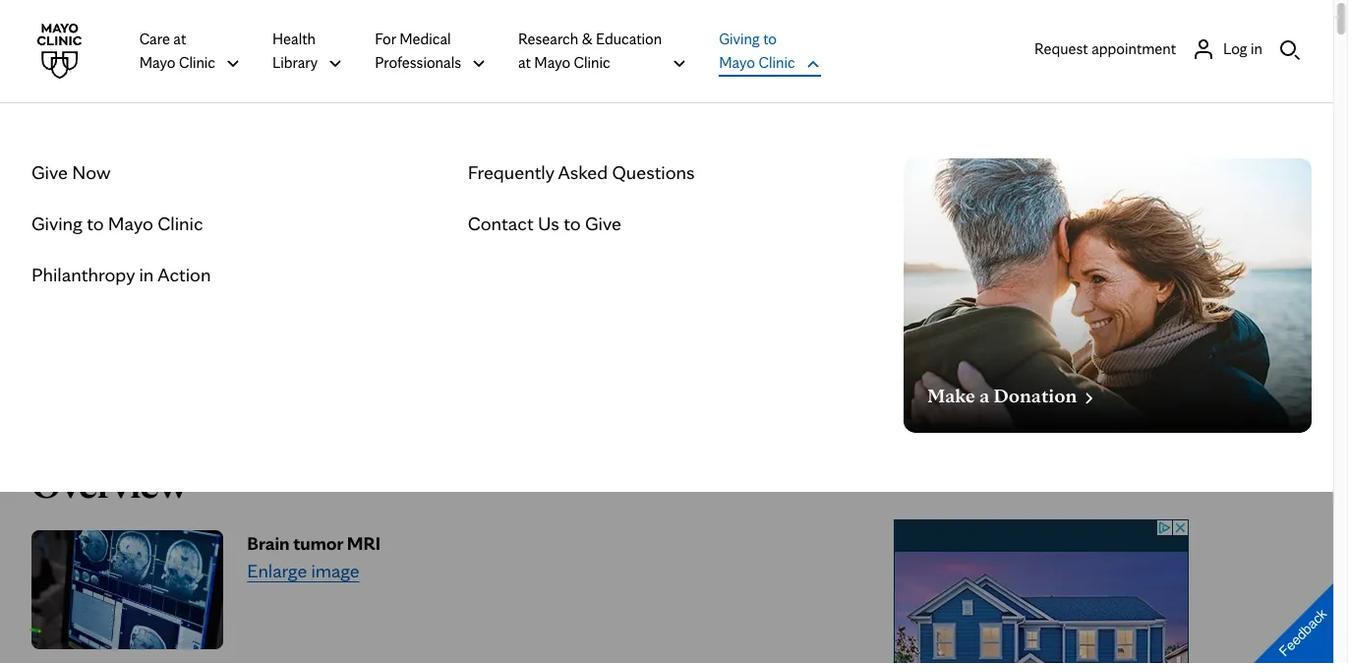 Task type: vqa. For each thing, say whether or not it's contained in the screenshot.
leftmost 'Give'
yes



Task type: describe. For each thing, give the bounding box(es) containing it.
for
[[375, 30, 396, 48]]

education
[[596, 30, 662, 48]]

library
[[273, 53, 318, 72]]

Request appointment text field
[[1035, 37, 1177, 61]]

mayo clinic home page image
[[31, 24, 87, 79]]

brain
[[247, 532, 290, 555]]

giving to mayo clinic button
[[719, 27, 821, 76]]

Frequently Asked Questions text field
[[468, 158, 695, 186]]

make a
[[928, 384, 990, 407]]

Philanthropy in Action text field
[[31, 261, 211, 288]]

give now link
[[31, 158, 111, 186]]

contact us to give
[[468, 212, 622, 235]]

clinic inside giving to mayo clinic "text box"
[[158, 212, 203, 235]]

mayo inside research & education at mayo clinic
[[534, 53, 571, 72]]

give now
[[31, 160, 111, 184]]

contact
[[468, 212, 534, 235]]

request for request an appointment
[[65, 263, 119, 281]]

research & education at mayo clinic
[[518, 30, 662, 72]]

Log in text field
[[1224, 37, 1263, 61]]

care at mayo clinic button
[[139, 27, 241, 76]]

advertisement region
[[895, 519, 1190, 663]]

mri main content
[[0, 103, 1334, 663]]

brain tumor mri enlarge image
[[247, 532, 381, 583]]

frequently asked questions link
[[468, 158, 695, 186]]

&
[[582, 30, 593, 48]]

in for log
[[1251, 39, 1263, 58]]

health library
[[273, 30, 318, 72]]

asked
[[558, 160, 608, 184]]

log
[[1224, 39, 1248, 58]]

log in
[[1224, 39, 1263, 58]]

clinic inside care at mayo clinic
[[179, 53, 216, 72]]

0 horizontal spatial giving to mayo clinic
[[31, 212, 203, 235]]

us
[[538, 212, 560, 235]]

clinic inside research & education at mayo clinic
[[574, 53, 611, 72]]

appointment
[[141, 263, 228, 281]]

advertisement
[[994, 474, 1090, 493]]

feedback
[[1277, 606, 1330, 660]]

request an appointment
[[65, 263, 228, 281]]

giving to mayo clinic link
[[31, 210, 203, 237]]

for medical professionals
[[375, 30, 461, 72]]

philanthropy in action link
[[31, 261, 211, 288]]

to inside text field
[[564, 212, 581, 235]]

clinic inside giving to mayo clinic 'dropdown button'
[[759, 53, 796, 72]]

in for philanthropy
[[139, 263, 154, 286]]

Giving to Mayo Clinic text field
[[31, 210, 203, 237]]

mayo inside "text box"
[[108, 212, 153, 235]]

make
[[928, 384, 976, 407]]

giving inside 'dropdown button'
[[719, 30, 760, 48]]

research & education at mayo clinic button
[[518, 27, 688, 76]]

questions
[[612, 160, 695, 184]]

research
[[518, 30, 579, 48]]

request an appointment link
[[28, 257, 232, 288]]

image
[[311, 559, 360, 583]]

health
[[273, 30, 316, 48]]



Task type: locate. For each thing, give the bounding box(es) containing it.
give inside text field
[[585, 212, 622, 235]]

brain tumor mri image
[[31, 531, 224, 649]]

0 vertical spatial in
[[1251, 39, 1263, 58]]

Give Now text field
[[31, 158, 111, 186]]

mayo inside care at mayo clinic
[[139, 53, 176, 72]]

1 vertical spatial give
[[585, 212, 622, 235]]

None text field
[[928, 380, 1098, 407]]

mayo
[[139, 53, 176, 72], [534, 53, 571, 72], [719, 53, 756, 72], [108, 212, 153, 235]]

giving
[[719, 30, 760, 48], [31, 212, 82, 235]]

tumor
[[293, 532, 343, 555]]

donation
[[994, 384, 1078, 407]]

at
[[173, 30, 186, 48], [518, 53, 531, 72]]

clinic
[[179, 53, 216, 72], [574, 53, 611, 72], [759, 53, 796, 72], [158, 212, 203, 235]]

1 vertical spatial request
[[65, 263, 119, 281]]

mri
[[31, 183, 118, 239], [347, 532, 381, 555]]

to
[[764, 30, 777, 48], [87, 212, 104, 235], [564, 212, 581, 235]]

0 vertical spatial at
[[173, 30, 186, 48]]

a
[[980, 384, 990, 407]]

log in link
[[1192, 37, 1263, 61]]

in right log at the right of the page
[[1251, 39, 1263, 58]]

1 vertical spatial giving to mayo clinic
[[31, 212, 203, 235]]

1 vertical spatial mri
[[347, 532, 381, 555]]

enlarge
[[247, 559, 307, 583]]

medical
[[400, 30, 451, 48]]

philanthropy in action
[[31, 263, 211, 286]]

give right us
[[585, 212, 622, 235]]

at inside care at mayo clinic
[[173, 30, 186, 48]]

at down research
[[518, 53, 531, 72]]

frequently
[[468, 160, 554, 184]]

request inside text box
[[1035, 39, 1089, 58]]

professionals
[[375, 53, 461, 72]]

philanthropy
[[31, 263, 135, 286]]

1 horizontal spatial to
[[564, 212, 581, 235]]

give inside text box
[[31, 160, 68, 184]]

overview
[[31, 460, 188, 507]]

feedback button
[[1238, 567, 1349, 663]]

1 horizontal spatial give
[[585, 212, 622, 235]]

1 horizontal spatial request
[[1035, 39, 1089, 58]]

0 vertical spatial mri
[[31, 183, 118, 239]]

request appointment
[[1035, 39, 1177, 58]]

care at mayo clinic
[[139, 30, 216, 72]]

1 vertical spatial giving
[[31, 212, 82, 235]]

Contact Us to Give text field
[[468, 210, 622, 237]]

give
[[31, 160, 68, 184], [585, 212, 622, 235]]

contact us to give link
[[468, 210, 622, 237]]

0 horizontal spatial request
[[65, 263, 119, 281]]

1 vertical spatial in
[[139, 263, 154, 286]]

mri link
[[31, 183, 118, 239]]

request inside mri "main content"
[[65, 263, 119, 281]]

request for request appointment
[[1035, 39, 1089, 58]]

1 vertical spatial at
[[518, 53, 531, 72]]

0 vertical spatial giving
[[719, 30, 760, 48]]

1 horizontal spatial at
[[518, 53, 531, 72]]

0 horizontal spatial in
[[139, 263, 154, 286]]

at inside research & education at mayo clinic
[[518, 53, 531, 72]]

action
[[158, 263, 211, 286]]

now
[[72, 160, 111, 184]]

for medical professionals button
[[375, 27, 487, 76]]

none text field containing make a
[[928, 380, 1098, 407]]

appointment
[[1092, 39, 1177, 58]]

giving to mayo clinic inside giving to mayo clinic 'dropdown button'
[[719, 30, 796, 72]]

0 vertical spatial giving to mayo clinic
[[719, 30, 796, 72]]

0 vertical spatial request
[[1035, 39, 1089, 58]]

at right care
[[173, 30, 186, 48]]

in
[[1251, 39, 1263, 58], [139, 263, 154, 286]]

0 horizontal spatial at
[[173, 30, 186, 48]]

in right an
[[139, 263, 154, 286]]

0 horizontal spatial mri
[[31, 183, 118, 239]]

health library button
[[273, 27, 343, 76]]

0 horizontal spatial giving
[[31, 212, 82, 235]]

care
[[139, 30, 170, 48]]

giving inside "text box"
[[31, 212, 82, 235]]

to inside "text box"
[[87, 212, 104, 235]]

1 horizontal spatial in
[[1251, 39, 1263, 58]]

2 horizontal spatial to
[[764, 30, 777, 48]]

frequently asked questions
[[468, 160, 695, 184]]

request
[[1035, 39, 1089, 58], [65, 263, 119, 281]]

an
[[122, 263, 138, 281]]

1 horizontal spatial giving
[[719, 30, 760, 48]]

1 horizontal spatial mri
[[347, 532, 381, 555]]

0 horizontal spatial to
[[87, 212, 104, 235]]

1 horizontal spatial giving to mayo clinic
[[719, 30, 796, 72]]

0 vertical spatial give
[[31, 160, 68, 184]]

to inside 'dropdown button'
[[764, 30, 777, 48]]

request appointment link
[[1035, 37, 1177, 61]]

giving to mayo clinic
[[719, 30, 796, 72], [31, 212, 203, 235]]

give left now
[[31, 160, 68, 184]]

mri inside 'brain tumor mri enlarge image'
[[347, 532, 381, 555]]

0 horizontal spatial give
[[31, 160, 68, 184]]



